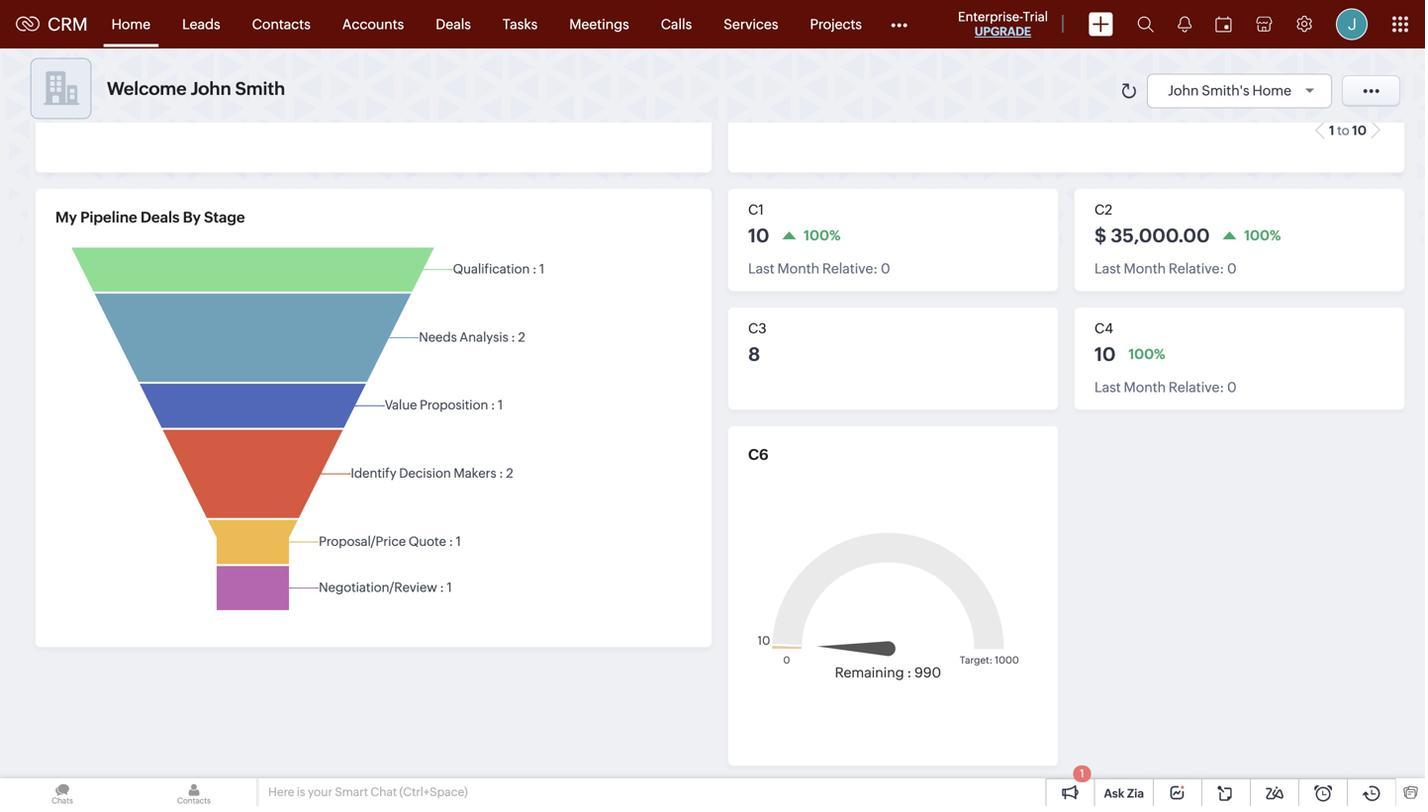 Task type: vqa. For each thing, say whether or not it's contained in the screenshot.
(Sample) to the right
no



Task type: locate. For each thing, give the bounding box(es) containing it.
c3 8
[[748, 321, 767, 365]]

1
[[1330, 123, 1335, 138], [1080, 768, 1085, 781]]

1 horizontal spatial 1
[[1330, 123, 1335, 138]]

deals link
[[420, 0, 487, 48]]

month for c1
[[778, 261, 820, 277]]

0 vertical spatial 10
[[1353, 123, 1367, 138]]

0 horizontal spatial deals
[[141, 209, 180, 226]]

contacts link
[[236, 0, 327, 48]]

deals
[[436, 16, 471, 32], [141, 209, 180, 226]]

zia
[[1128, 788, 1144, 801]]

home link
[[96, 0, 166, 48]]

$ 35,000.00
[[1095, 225, 1210, 246]]

accounts link
[[327, 0, 420, 48]]

last down c1
[[748, 261, 775, 277]]

1 for 1
[[1080, 768, 1085, 781]]

projects link
[[794, 0, 878, 48]]

10 down c4
[[1095, 344, 1116, 365]]

create menu element
[[1077, 0, 1126, 48]]

signals element
[[1166, 0, 1204, 49]]

home right the crm
[[111, 16, 151, 32]]

Other Modules field
[[878, 8, 921, 40]]

1 vertical spatial 10
[[748, 225, 770, 246]]

1 horizontal spatial home
[[1253, 83, 1292, 99]]

chat
[[371, 786, 397, 799]]

(ctrl+space)
[[400, 786, 468, 799]]

leads
[[182, 16, 220, 32]]

last month relative: 0 down c4
[[1095, 380, 1237, 395]]

john
[[191, 78, 231, 99], [1168, 83, 1199, 99]]

0 horizontal spatial 10
[[748, 225, 770, 246]]

last month relative: 0 up c3
[[748, 261, 891, 277]]

home
[[111, 16, 151, 32], [1253, 83, 1292, 99]]

10
[[1353, 123, 1367, 138], [748, 225, 770, 246], [1095, 344, 1116, 365]]

last month relative: 0
[[748, 261, 891, 277], [1095, 261, 1237, 277], [1095, 380, 1237, 395]]

c1
[[748, 202, 764, 218]]

last for c4
[[1095, 380, 1121, 395]]

c3
[[748, 321, 767, 337]]

john smith's home
[[1168, 83, 1292, 99]]

10 right 'to' on the right of the page
[[1353, 123, 1367, 138]]

month
[[778, 261, 820, 277], [1124, 261, 1166, 277], [1124, 380, 1166, 395]]

deals left tasks link
[[436, 16, 471, 32]]

john smith's home link
[[1168, 83, 1322, 99]]

1 vertical spatial 1
[[1080, 768, 1085, 781]]

last
[[748, 261, 775, 277], [1095, 261, 1121, 277], [1095, 380, 1121, 395]]

chats image
[[0, 779, 125, 807]]

c2
[[1095, 202, 1113, 218]]

stage
[[204, 209, 245, 226]]

john left "smith's"
[[1168, 83, 1199, 99]]

profile image
[[1337, 8, 1368, 40]]

create menu image
[[1089, 12, 1114, 36]]

last down $
[[1095, 261, 1121, 277]]

last month relative: 0 for c4
[[1095, 380, 1237, 395]]

last down c4
[[1095, 380, 1121, 395]]

0 vertical spatial 1
[[1330, 123, 1335, 138]]

meetings link
[[554, 0, 645, 48]]

0 horizontal spatial home
[[111, 16, 151, 32]]

smart
[[335, 786, 368, 799]]

100% for $ 35,000.00
[[1245, 228, 1281, 244]]

0 for c2
[[1228, 261, 1237, 277]]

10 down c1
[[748, 225, 770, 246]]

by
[[183, 209, 201, 226]]

8
[[748, 344, 760, 365]]

month for c2
[[1124, 261, 1166, 277]]

2 vertical spatial 10
[[1095, 344, 1116, 365]]

tasks link
[[487, 0, 554, 48]]

10 for c4
[[1095, 344, 1116, 365]]

calendar image
[[1216, 16, 1233, 32]]

crm link
[[16, 14, 88, 34]]

c6
[[748, 446, 769, 464]]

relative:
[[823, 261, 878, 277], [1169, 261, 1225, 277], [1169, 380, 1225, 395]]

1 horizontal spatial john
[[1168, 83, 1199, 99]]

tasks
[[503, 16, 538, 32]]

crm
[[48, 14, 88, 34]]

ask zia
[[1104, 788, 1144, 801]]

home right "smith's"
[[1253, 83, 1292, 99]]

0 horizontal spatial 1
[[1080, 768, 1085, 781]]

1 horizontal spatial 10
[[1095, 344, 1116, 365]]

john left smith at top left
[[191, 78, 231, 99]]

2 horizontal spatial 10
[[1353, 123, 1367, 138]]

meetings
[[570, 16, 629, 32]]

deals left 'by'
[[141, 209, 180, 226]]

0 horizontal spatial john
[[191, 78, 231, 99]]

0
[[881, 261, 891, 277], [1228, 261, 1237, 277], [1228, 380, 1237, 395]]

contacts
[[252, 16, 311, 32]]

welcome john smith
[[107, 78, 285, 99]]

last month relative: 0 down 35,000.00
[[1095, 261, 1237, 277]]

to
[[1338, 123, 1350, 138]]

0 horizontal spatial 100%
[[804, 228, 841, 244]]

last month relative: 0 for c1
[[748, 261, 891, 277]]

1 horizontal spatial deals
[[436, 16, 471, 32]]

100%
[[804, 228, 841, 244], [1245, 228, 1281, 244], [1129, 347, 1166, 362]]

upgrade
[[975, 25, 1032, 38]]

0 vertical spatial home
[[111, 16, 151, 32]]

0 for c4
[[1228, 380, 1237, 395]]

2 horizontal spatial 100%
[[1245, 228, 1281, 244]]

contacts image
[[132, 779, 256, 807]]



Task type: describe. For each thing, give the bounding box(es) containing it.
100% for 10
[[804, 228, 841, 244]]

1 horizontal spatial 100%
[[1129, 347, 1166, 362]]

35,000.00
[[1111, 225, 1210, 246]]

1 for 1 to 10
[[1330, 123, 1335, 138]]

accounts
[[342, 16, 404, 32]]

your
[[308, 786, 333, 799]]

calls
[[661, 16, 692, 32]]

is
[[297, 786, 306, 799]]

c4
[[1095, 321, 1114, 337]]

10 for c1
[[748, 225, 770, 246]]

relative: for c2
[[1169, 261, 1225, 277]]

here
[[268, 786, 295, 799]]

services link
[[708, 0, 794, 48]]

services
[[724, 16, 779, 32]]

here is your smart chat (ctrl+space)
[[268, 786, 468, 799]]

0 vertical spatial deals
[[436, 16, 471, 32]]

last month relative: 0 for c2
[[1095, 261, 1237, 277]]

projects
[[810, 16, 862, 32]]

signals image
[[1178, 16, 1192, 33]]

leads link
[[166, 0, 236, 48]]

smith's
[[1202, 83, 1250, 99]]

smith
[[235, 78, 285, 99]]

search element
[[1126, 0, 1166, 49]]

month for c4
[[1124, 380, 1166, 395]]

pipeline
[[80, 209, 137, 226]]

calls link
[[645, 0, 708, 48]]

1 vertical spatial home
[[1253, 83, 1292, 99]]

my
[[55, 209, 77, 226]]

search image
[[1138, 16, 1154, 33]]

1 to 10
[[1330, 123, 1367, 138]]

last for c1
[[748, 261, 775, 277]]

ask
[[1104, 788, 1125, 801]]

my pipeline deals by stage
[[55, 209, 245, 226]]

trial
[[1023, 9, 1048, 24]]

profile element
[[1325, 0, 1380, 48]]

$
[[1095, 225, 1107, 246]]

welcome
[[107, 78, 187, 99]]

relative: for c4
[[1169, 380, 1225, 395]]

enterprise-trial upgrade
[[958, 9, 1048, 38]]

relative: for c1
[[823, 261, 878, 277]]

0 for c1
[[881, 261, 891, 277]]

enterprise-
[[958, 9, 1023, 24]]

1 vertical spatial deals
[[141, 209, 180, 226]]

last for c2
[[1095, 261, 1121, 277]]



